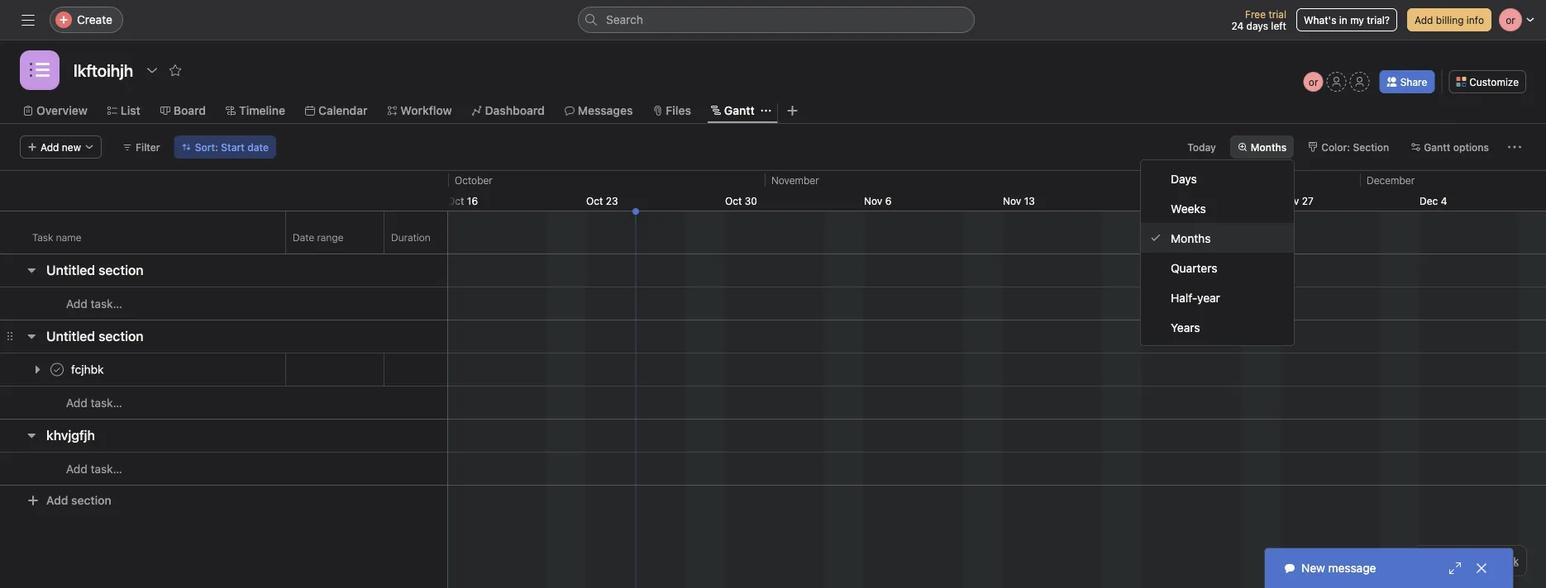 Task type: describe. For each thing, give the bounding box(es) containing it.
or
[[1309, 76, 1319, 88]]

add billing info
[[1415, 14, 1485, 26]]

gantt options button
[[1404, 136, 1497, 159]]

workflow link
[[387, 102, 452, 120]]

calendar
[[318, 104, 368, 117]]

messages link
[[565, 102, 633, 120]]

my
[[1351, 14, 1365, 26]]

nov for nov 20
[[1142, 195, 1161, 207]]

oct 30
[[725, 195, 758, 207]]

add section button
[[20, 486, 118, 516]]

nov 27
[[1281, 195, 1314, 207]]

section
[[1354, 141, 1390, 153]]

nov for nov 6
[[864, 195, 883, 207]]

30
[[745, 195, 758, 207]]

calendar link
[[305, 102, 368, 120]]

20
[[1163, 195, 1176, 207]]

add up add section
[[66, 463, 87, 476]]

sort: start date button
[[174, 136, 276, 159]]

gantt link
[[711, 102, 755, 120]]

list link
[[107, 102, 140, 120]]

days
[[1171, 172, 1197, 185]]

december dec 4
[[1367, 175, 1448, 207]]

show options image
[[146, 64, 159, 77]]

feedback
[[1476, 556, 1519, 567]]

color: section
[[1322, 141, 1390, 153]]

fcjhbk cell
[[0, 353, 286, 387]]

1 untitled section button from the top
[[46, 256, 144, 285]]

new
[[62, 141, 81, 153]]

search button
[[578, 7, 975, 33]]

range
[[317, 232, 344, 244]]

27
[[1302, 195, 1314, 207]]

add task… button for untitled section
[[46, 295, 122, 313]]

half-year
[[1171, 291, 1221, 305]]

filter button
[[115, 136, 168, 159]]

name
[[56, 232, 81, 244]]

months inside dropdown button
[[1251, 141, 1287, 153]]

share button
[[1380, 70, 1435, 93]]

timeline link
[[226, 102, 285, 120]]

in
[[1340, 14, 1348, 26]]

add to starred image
[[169, 64, 182, 77]]

duration
[[391, 232, 431, 244]]

dashboard
[[485, 104, 545, 117]]

create button
[[50, 7, 123, 33]]

color:
[[1322, 141, 1351, 153]]

half-
[[1171, 291, 1198, 305]]

6
[[886, 195, 892, 207]]

1 vertical spatial months
[[1171, 231, 1211, 245]]

2 untitled section button from the top
[[46, 322, 144, 352]]

dec
[[1420, 195, 1439, 207]]

trial
[[1269, 8, 1287, 20]]

weeks
[[1171, 202, 1207, 215]]

today button
[[1180, 136, 1224, 159]]

2 add task… row from the top
[[0, 386, 447, 420]]

untitled section for second untitled section button
[[46, 329, 144, 345]]

task… for untitled section
[[91, 297, 122, 311]]

what's
[[1304, 14, 1337, 26]]

send
[[1449, 556, 1473, 567]]

search list box
[[578, 7, 975, 33]]

sort:
[[195, 141, 218, 153]]

add task… for khvjgfjh
[[66, 463, 122, 476]]

new send feedback
[[1422, 556, 1519, 567]]

2 task… from the top
[[91, 397, 122, 410]]

add task image
[[103, 429, 117, 443]]

completed image
[[47, 360, 67, 380]]

free
[[1246, 8, 1266, 20]]

task
[[32, 232, 53, 244]]

oct 16
[[447, 195, 478, 207]]

customize button
[[1449, 70, 1527, 93]]

add new button
[[20, 136, 102, 159]]

add down name
[[66, 297, 87, 311]]

share
[[1401, 76, 1428, 88]]

task name
[[32, 232, 81, 244]]

add task… row for khvjgfjh
[[0, 452, 447, 486]]

workflow
[[401, 104, 452, 117]]

more actions image
[[1509, 141, 1522, 154]]

half-year link
[[1141, 283, 1294, 313]]

billing
[[1437, 14, 1464, 26]]

nov for nov 13
[[1003, 195, 1022, 207]]

add inside popup button
[[41, 141, 59, 153]]

quarters link
[[1141, 253, 1294, 283]]

section for first untitled section button from the top of the page
[[99, 263, 144, 278]]

color: section button
[[1301, 136, 1397, 159]]

months link
[[1141, 223, 1294, 253]]

send feedback link
[[1449, 554, 1519, 569]]

days
[[1247, 20, 1269, 31]]

oct for oct 23
[[586, 195, 603, 207]]

create
[[77, 13, 112, 26]]



Task type: vqa. For each thing, say whether or not it's contained in the screenshot.
1st Add task… from the top
yes



Task type: locate. For each thing, give the bounding box(es) containing it.
fcjhbk text field
[[68, 362, 109, 378]]

gantt
[[724, 104, 755, 117], [1425, 141, 1451, 153]]

date
[[247, 141, 269, 153]]

2 vertical spatial add task… button
[[46, 461, 122, 479]]

collapse task list for this section image for khvjgfjh
[[25, 429, 38, 443]]

2 add task… button from the top
[[46, 395, 122, 413]]

untitled for second untitled section button
[[46, 329, 95, 345]]

months down weeks
[[1171, 231, 1211, 245]]

1 untitled from the top
[[46, 263, 95, 278]]

1 collapse task list for this section image from the top
[[25, 264, 38, 277]]

2 vertical spatial task…
[[91, 463, 122, 476]]

nov 20
[[1142, 195, 1176, 207]]

2 collapse task list for this section image from the top
[[25, 330, 38, 343]]

1 add task… from the top
[[66, 297, 122, 311]]

nov 6
[[864, 195, 892, 207]]

gantt options
[[1425, 141, 1490, 153]]

october
[[455, 175, 493, 186]]

1 add task… button from the top
[[46, 295, 122, 313]]

untitled section
[[46, 263, 144, 278], [46, 329, 144, 345]]

add up khvjgfjh
[[66, 397, 87, 410]]

untitled section button
[[46, 256, 144, 285], [46, 322, 144, 352]]

1 untitled section from the top
[[46, 263, 144, 278]]

24
[[1232, 20, 1244, 31]]

0 vertical spatial untitled section
[[46, 263, 144, 278]]

dashboard link
[[472, 102, 545, 120]]

add left billing at the top right of the page
[[1415, 14, 1434, 26]]

2 add task… from the top
[[66, 397, 122, 410]]

overview link
[[23, 102, 88, 120]]

0 horizontal spatial oct
[[447, 195, 464, 207]]

list image
[[30, 60, 50, 80]]

untitled for first untitled section button from the top of the page
[[46, 263, 95, 278]]

gantt for gantt
[[724, 104, 755, 117]]

expand subtask list for the task fcjhbk image
[[31, 364, 44, 377]]

years link
[[1141, 313, 1294, 342]]

2 vertical spatial add task… row
[[0, 452, 447, 486]]

oct for oct 30
[[725, 195, 742, 207]]

2 horizontal spatial oct
[[725, 195, 742, 207]]

months button
[[1231, 136, 1295, 159]]

khvjgfjh
[[46, 428, 95, 444]]

filter
[[136, 141, 160, 153]]

customize
[[1470, 76, 1519, 88]]

add task… button
[[46, 295, 122, 313], [46, 395, 122, 413], [46, 461, 122, 479]]

task… up fcjhbk "text box"
[[91, 297, 122, 311]]

oct 23
[[586, 195, 618, 207]]

expand new message image
[[1449, 562, 1462, 576]]

collapse task list for this section image left khvjgfjh button
[[25, 429, 38, 443]]

add task… for untitled section
[[66, 297, 122, 311]]

weeks link
[[1141, 194, 1294, 223]]

gantt left options
[[1425, 141, 1451, 153]]

year
[[1198, 291, 1221, 305]]

add task… button for khvjgfjh
[[46, 461, 122, 479]]

nov left 27 at the top
[[1281, 195, 1300, 207]]

files
[[666, 104, 691, 117]]

untitled section button up fcjhbk "text box"
[[46, 322, 144, 352]]

section for second untitled section button
[[99, 329, 144, 345]]

start
[[221, 141, 245, 153]]

what's in my trial?
[[1304, 14, 1390, 26]]

1 vertical spatial add task…
[[66, 397, 122, 410]]

date
[[293, 232, 314, 244]]

1 vertical spatial gantt
[[1425, 141, 1451, 153]]

0 vertical spatial add task… button
[[46, 295, 122, 313]]

0 vertical spatial task…
[[91, 297, 122, 311]]

collapse task list for this section image for untitled section
[[25, 264, 38, 277]]

untitled up completed image
[[46, 329, 95, 345]]

add section
[[46, 494, 111, 508]]

files link
[[653, 102, 691, 120]]

new message
[[1302, 562, 1377, 576]]

new
[[1422, 556, 1443, 567]]

collapse task list for this section image up expand subtask list for the task fcjhbk image
[[25, 330, 38, 343]]

1 task… from the top
[[91, 297, 122, 311]]

task… for khvjgfjh
[[91, 463, 122, 476]]

add tab image
[[786, 104, 800, 117]]

add task… button down fcjhbk "text box"
[[46, 395, 122, 413]]

list
[[121, 104, 140, 117]]

untitled section button down name
[[46, 256, 144, 285]]

close image
[[1476, 562, 1489, 576]]

1 horizontal spatial months
[[1251, 141, 1287, 153]]

november
[[772, 175, 819, 186]]

free trial 24 days left
[[1232, 8, 1287, 31]]

task… up add task image
[[91, 397, 122, 410]]

3 add task… button from the top
[[46, 461, 122, 479]]

1 vertical spatial add task… row
[[0, 386, 447, 420]]

quarters
[[1171, 261, 1218, 275]]

what's in my trial? button
[[1297, 8, 1398, 31]]

or button
[[1304, 72, 1324, 92]]

1 horizontal spatial oct
[[586, 195, 603, 207]]

2 vertical spatial add task…
[[66, 463, 122, 476]]

collapse task list for this section image
[[25, 264, 38, 277], [25, 330, 38, 343], [25, 429, 38, 443]]

tab actions image
[[762, 106, 771, 116]]

3 collapse task list for this section image from the top
[[25, 429, 38, 443]]

add new
[[41, 141, 81, 153]]

3 task… from the top
[[91, 463, 122, 476]]

3 nov from the left
[[1142, 195, 1161, 207]]

years
[[1171, 321, 1201, 334]]

add
[[1415, 14, 1434, 26], [41, 141, 59, 153], [66, 297, 87, 311], [66, 397, 87, 410], [66, 463, 87, 476], [46, 494, 68, 508]]

nov left 6
[[864, 195, 883, 207]]

3 oct from the left
[[725, 195, 742, 207]]

1 nov from the left
[[864, 195, 883, 207]]

23
[[606, 195, 618, 207]]

1 vertical spatial untitled
[[46, 329, 95, 345]]

2 vertical spatial collapse task list for this section image
[[25, 429, 38, 443]]

0 vertical spatial section
[[99, 263, 144, 278]]

add task… row
[[0, 287, 447, 321], [0, 386, 447, 420], [0, 452, 447, 486]]

date range
[[293, 232, 344, 244]]

gantt inside button
[[1425, 141, 1451, 153]]

overview
[[36, 104, 88, 117]]

0 horizontal spatial gantt
[[724, 104, 755, 117]]

sort: start date
[[195, 141, 269, 153]]

timeline
[[239, 104, 285, 117]]

info
[[1467, 14, 1485, 26]]

add task… row for untitled section
[[0, 287, 447, 321]]

None text field
[[69, 55, 137, 85], [385, 355, 516, 385], [69, 55, 137, 85], [385, 355, 516, 385]]

2 untitled from the top
[[46, 329, 95, 345]]

add task… down fcjhbk "text box"
[[66, 397, 122, 410]]

2 vertical spatial section
[[71, 494, 111, 508]]

oct left 23
[[586, 195, 603, 207]]

0 vertical spatial gantt
[[724, 104, 755, 117]]

2 untitled section from the top
[[46, 329, 144, 345]]

0 vertical spatial add task… row
[[0, 287, 447, 321]]

add down khvjgfjh button
[[46, 494, 68, 508]]

untitled section up fcjhbk "text box"
[[46, 329, 144, 345]]

board
[[174, 104, 206, 117]]

oct left 30
[[725, 195, 742, 207]]

nov left "13"
[[1003, 195, 1022, 207]]

oct left 16
[[447, 195, 464, 207]]

1 vertical spatial section
[[99, 329, 144, 345]]

trial?
[[1367, 14, 1390, 26]]

2 nov from the left
[[1003, 195, 1022, 207]]

4 nov from the left
[[1281, 195, 1300, 207]]

december
[[1367, 175, 1415, 186]]

1 vertical spatial untitled section button
[[46, 322, 144, 352]]

gantt left tab actions image
[[724, 104, 755, 117]]

khvjgfjh button
[[46, 421, 95, 451]]

today
[[1188, 141, 1217, 153]]

days link
[[1141, 164, 1294, 194]]

left
[[1272, 20, 1287, 31]]

messages
[[578, 104, 633, 117]]

add task…
[[66, 297, 122, 311], [66, 397, 122, 410], [66, 463, 122, 476]]

untitled section down name
[[46, 263, 144, 278]]

add task… button up add section
[[46, 461, 122, 479]]

1 vertical spatial task…
[[91, 397, 122, 410]]

1 vertical spatial add task… button
[[46, 395, 122, 413]]

add task… button up fcjhbk "text box"
[[46, 295, 122, 313]]

nov left 20
[[1142, 195, 1161, 207]]

task… down add task image
[[91, 463, 122, 476]]

2 oct from the left
[[586, 195, 603, 207]]

1 horizontal spatial gantt
[[1425, 141, 1451, 153]]

4
[[1441, 195, 1448, 207]]

nov for nov 27
[[1281, 195, 1300, 207]]

search
[[606, 13, 643, 26]]

Completed checkbox
[[47, 360, 67, 380]]

nov 13
[[1003, 195, 1035, 207]]

expand sidebar image
[[22, 13, 35, 26]]

3 add task… from the top
[[66, 463, 122, 476]]

add task… up add section
[[66, 463, 122, 476]]

add left the new
[[41, 141, 59, 153]]

0 vertical spatial collapse task list for this section image
[[25, 264, 38, 277]]

0 vertical spatial months
[[1251, 141, 1287, 153]]

0 vertical spatial untitled section button
[[46, 256, 144, 285]]

3 add task… row from the top
[[0, 452, 447, 486]]

task…
[[91, 297, 122, 311], [91, 397, 122, 410], [91, 463, 122, 476]]

collapse task list for this section image down task
[[25, 264, 38, 277]]

nov
[[864, 195, 883, 207], [1003, 195, 1022, 207], [1142, 195, 1161, 207], [1281, 195, 1300, 207]]

1 oct from the left
[[447, 195, 464, 207]]

add task… up fcjhbk "text box"
[[66, 297, 122, 311]]

add billing info button
[[1408, 8, 1492, 31]]

oct for oct 16
[[447, 195, 464, 207]]

1 add task… row from the top
[[0, 287, 447, 321]]

0 horizontal spatial months
[[1171, 231, 1211, 245]]

0 vertical spatial add task…
[[66, 297, 122, 311]]

board link
[[160, 102, 206, 120]]

16
[[467, 195, 478, 207]]

untitled down name
[[46, 263, 95, 278]]

0 vertical spatial untitled
[[46, 263, 95, 278]]

1 vertical spatial collapse task list for this section image
[[25, 330, 38, 343]]

untitled section for first untitled section button from the top of the page
[[46, 263, 144, 278]]

1 vertical spatial untitled section
[[46, 329, 144, 345]]

gantt for gantt options
[[1425, 141, 1451, 153]]

months up days link
[[1251, 141, 1287, 153]]



